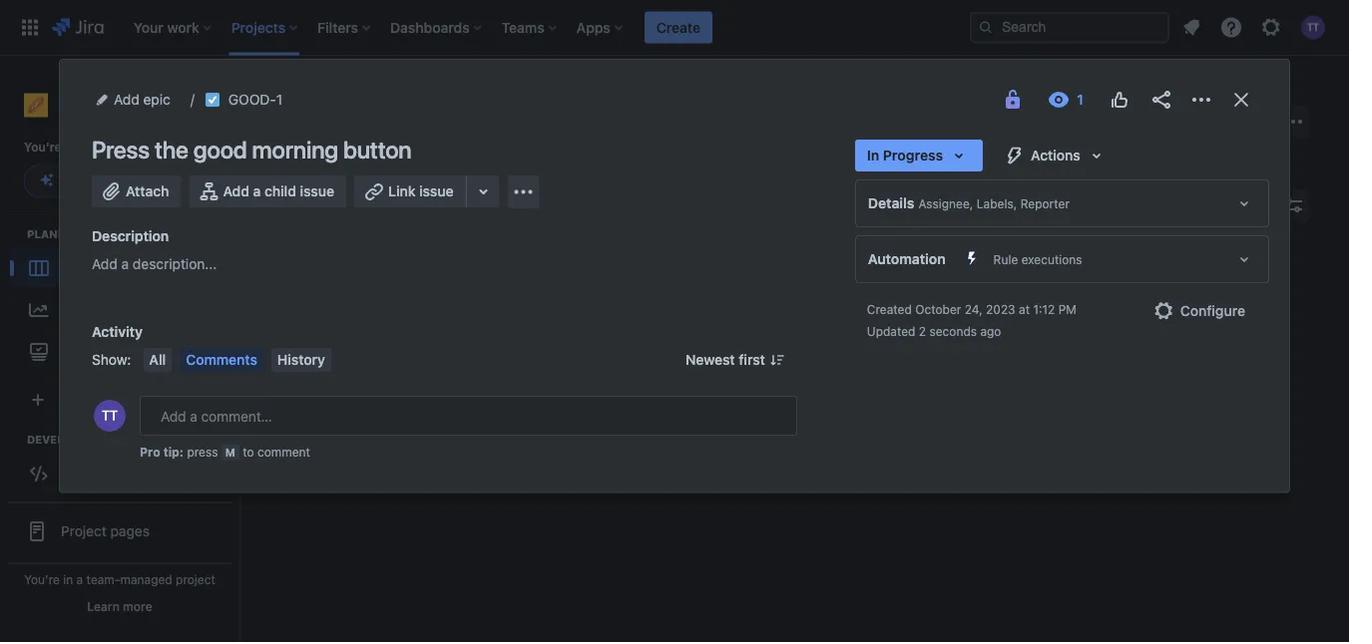 Task type: vqa. For each thing, say whether or not it's contained in the screenshot.
right issue
yes



Task type: describe. For each thing, give the bounding box(es) containing it.
add for add a child issue
[[223, 183, 250, 200]]

assignee,
[[919, 197, 974, 211]]

tip:
[[163, 445, 184, 459]]

in progress
[[867, 147, 944, 164]]

1 issue from the left
[[300, 183, 334, 200]]

add epic button
[[92, 88, 177, 112]]

project pages link
[[8, 510, 232, 553]]

2
[[919, 324, 927, 338]]

code
[[63, 465, 97, 482]]

board
[[63, 260, 101, 276]]

1 vertical spatial project
[[176, 573, 216, 587]]

progress
[[883, 147, 944, 164]]

press
[[187, 445, 218, 459]]

share image
[[1150, 88, 1174, 112]]

add for add epic
[[114, 91, 140, 108]]

comments
[[186, 352, 257, 368]]

done
[[858, 274, 892, 288]]

board
[[356, 122, 416, 150]]

newest first button
[[674, 348, 798, 372]]

unassigned image
[[788, 358, 812, 382]]

october
[[916, 303, 962, 316]]

search image
[[978, 19, 994, 35]]

in progress button
[[855, 140, 983, 172]]

planning group
[[10, 226, 239, 378]]

goodmorning
[[60, 88, 151, 104]]

good-1 link
[[228, 88, 283, 112]]

issues
[[63, 343, 104, 360]]

create button
[[645, 11, 713, 43]]

all button
[[143, 348, 172, 372]]

executions
[[1022, 253, 1083, 267]]

press
[[92, 136, 150, 164]]

details
[[868, 195, 915, 212]]

ago
[[981, 324, 1002, 338]]

link issue button
[[354, 176, 468, 208]]

attach button
[[92, 176, 181, 208]]

m
[[225, 446, 235, 459]]

plan
[[134, 140, 159, 154]]

create
[[657, 19, 701, 35]]

add shortcut
[[61, 565, 145, 581]]

to
[[243, 445, 254, 459]]

primary element
[[12, 0, 970, 55]]

add people image
[[461, 194, 485, 218]]

group containing project pages
[[8, 502, 232, 643]]

history
[[277, 352, 325, 368]]

comments button
[[180, 348, 263, 372]]

details element
[[855, 180, 1270, 228]]

child
[[265, 183, 296, 200]]

learn more
[[87, 600, 152, 614]]

automation
[[868, 251, 946, 268]]

details assignee, labels, reporter
[[868, 195, 1070, 212]]

2 issue from the left
[[419, 183, 454, 200]]

newest first
[[686, 352, 766, 368]]

seconds
[[930, 324, 977, 338]]

reports link
[[10, 288, 230, 332]]

planning
[[27, 227, 87, 240]]

add a child issue button
[[189, 176, 346, 208]]

software
[[60, 109, 110, 123]]

add epic
[[114, 91, 171, 108]]

close image
[[1230, 88, 1254, 112]]

you're for you're on the free plan
[[24, 140, 62, 154]]

pro
[[140, 445, 160, 459]]

you're in a team-managed project
[[24, 573, 216, 587]]

task image
[[204, 92, 220, 108]]

good
[[282, 122, 351, 150]]

morning
[[252, 136, 338, 164]]

terry turtle image
[[415, 190, 447, 222]]

in
[[867, 147, 880, 164]]

labels,
[[977, 197, 1018, 211]]

good-1
[[228, 91, 283, 108]]

1
[[276, 91, 283, 108]]

learn more button
[[87, 599, 152, 615]]

activity
[[92, 324, 143, 340]]

create banner
[[0, 0, 1350, 56]]

0 horizontal spatial the
[[83, 140, 102, 154]]

team-
[[86, 573, 120, 587]]

star good board image
[[1240, 110, 1264, 134]]

shortcut
[[90, 565, 145, 581]]

description
[[92, 228, 169, 245]]



Task type: locate. For each thing, give the bounding box(es) containing it.
a for child
[[253, 183, 261, 200]]

goodmorning software project
[[60, 88, 153, 123]]

0 horizontal spatial project
[[114, 109, 153, 123]]

board link
[[10, 248, 230, 288]]

copy link to issue image
[[279, 91, 295, 107]]

actions image
[[1190, 88, 1214, 112]]

description...
[[133, 256, 217, 273]]

profile image of terry turtle image
[[94, 400, 126, 432]]

issue right the link
[[419, 183, 454, 200]]

0 horizontal spatial issue
[[300, 183, 334, 200]]

you're for you're in a team-managed project
[[24, 573, 60, 587]]

development group
[[10, 432, 239, 500]]

code link
[[10, 454, 230, 494]]

add for add shortcut
[[61, 565, 87, 581]]

configure
[[1181, 303, 1246, 319]]

add left epic at the left
[[114, 91, 140, 108]]

project down add epic in the left top of the page
[[114, 109, 153, 123]]

1 horizontal spatial the
[[155, 136, 188, 164]]

2 horizontal spatial a
[[253, 183, 261, 200]]

you're left 'on'
[[24, 140, 62, 154]]

the
[[155, 136, 188, 164], [83, 140, 102, 154]]

group
[[8, 502, 232, 643]]

development
[[27, 433, 112, 446]]

press the good morning button
[[92, 136, 412, 164]]

a
[[253, 183, 261, 200], [121, 256, 129, 273], [76, 573, 83, 587]]

more
[[123, 600, 152, 614]]

1 you're from the top
[[24, 140, 62, 154]]

Search this board text field
[[282, 188, 373, 224]]

good
[[193, 136, 247, 164]]

pro tip: press m to comment
[[140, 445, 310, 459]]

add a description...
[[92, 256, 217, 273]]

the right 'on'
[[83, 140, 102, 154]]

add app image
[[512, 180, 536, 204]]

first
[[739, 352, 766, 368]]

rule
[[994, 253, 1019, 267]]

insights
[[1206, 197, 1258, 214]]

configure link
[[1141, 296, 1258, 327]]

2 you're from the top
[[24, 573, 60, 587]]

good-
[[228, 91, 276, 108]]

created october 24, 2023 at 1:12 pm updated 2 seconds ago
[[867, 303, 1077, 338]]

attach
[[126, 183, 169, 200]]

1 horizontal spatial a
[[121, 256, 129, 273]]

Search field
[[970, 11, 1170, 43]]

a down the description
[[121, 256, 129, 273]]

rule executions
[[994, 253, 1083, 267]]

show:
[[92, 352, 131, 368]]

project inside goodmorning software project
[[114, 109, 153, 123]]

2023
[[986, 303, 1016, 316]]

automation element
[[855, 236, 1270, 284]]

upgrade button
[[25, 165, 132, 197]]

at
[[1019, 303, 1030, 316]]

actions button
[[991, 140, 1121, 172]]

pages
[[110, 523, 150, 540]]

history button
[[271, 348, 331, 372]]

1 horizontal spatial issue
[[419, 183, 454, 200]]

link web pages and more image
[[472, 180, 496, 204]]

comment
[[258, 445, 310, 459]]

0 horizontal spatial a
[[76, 573, 83, 587]]

issue
[[300, 183, 334, 200], [419, 183, 454, 200]]

0 vertical spatial project
[[114, 109, 153, 123]]

link
[[388, 183, 416, 200]]

issue right child at top
[[300, 183, 334, 200]]

on
[[65, 140, 79, 154]]

add left child at top
[[223, 183, 250, 200]]

1 vertical spatial a
[[121, 256, 129, 273]]

managed
[[120, 573, 172, 587]]

a inside button
[[253, 183, 261, 200]]

add
[[114, 91, 140, 108], [223, 183, 250, 200], [92, 256, 118, 273], [61, 565, 87, 581]]

0 vertical spatial a
[[253, 183, 261, 200]]

in
[[63, 573, 73, 587]]

add for add a description...
[[92, 256, 118, 273]]

reports
[[63, 301, 113, 318]]

project right managed
[[176, 573, 216, 587]]

add shortcut button
[[8, 553, 232, 593]]

press the good morning button dialog
[[60, 60, 1290, 493]]

project
[[114, 109, 153, 123], [176, 573, 216, 587]]

you're on the free plan
[[24, 140, 159, 154]]

newest first image
[[770, 352, 786, 368]]

free
[[105, 140, 131, 154]]

jira image
[[52, 15, 104, 39], [52, 15, 104, 39]]

all
[[149, 352, 166, 368]]

2 vertical spatial a
[[76, 573, 83, 587]]

a right the in
[[76, 573, 83, 587]]

24,
[[965, 303, 983, 316]]

projects
[[280, 83, 332, 100]]

group
[[1004, 199, 1044, 212]]

create column image
[[1128, 262, 1152, 286]]

vote options: no one has voted for this issue yet. image
[[1108, 88, 1132, 112]]

you're left the in
[[24, 573, 60, 587]]

project
[[61, 523, 107, 540]]

issues link
[[10, 332, 230, 372]]

epic
[[143, 91, 171, 108]]

the inside dialog
[[155, 136, 188, 164]]

pm
[[1059, 303, 1077, 316]]

1:12
[[1034, 303, 1056, 316]]

a left child at top
[[253, 183, 261, 200]]

projects link
[[280, 80, 332, 104]]

good board
[[282, 122, 416, 150]]

0 vertical spatial you're
[[24, 140, 62, 154]]

add inside group
[[61, 565, 87, 581]]

Add a comment… field
[[140, 396, 798, 436]]

add down project in the bottom left of the page
[[61, 565, 87, 581]]

project pages
[[61, 523, 150, 540]]

the up attach
[[155, 136, 188, 164]]

group by
[[1004, 199, 1061, 212]]

learn
[[87, 600, 120, 614]]

reporter
[[1021, 197, 1070, 211]]

updated
[[867, 324, 916, 338]]

a for description...
[[121, 256, 129, 273]]

add inside dropdown button
[[114, 91, 140, 108]]

menu bar containing all
[[139, 348, 335, 372]]

1 vertical spatial you're
[[24, 573, 60, 587]]

1 horizontal spatial project
[[176, 573, 216, 587]]

created
[[867, 303, 912, 316]]

add a child issue
[[223, 183, 334, 200]]

newest
[[686, 352, 735, 368]]

menu bar inside press the good morning button dialog
[[139, 348, 335, 372]]

actions
[[1031, 147, 1081, 164]]

link issue
[[388, 183, 454, 200]]

by
[[1047, 199, 1061, 212]]

menu bar
[[139, 348, 335, 372]]

add down the description
[[92, 256, 118, 273]]



